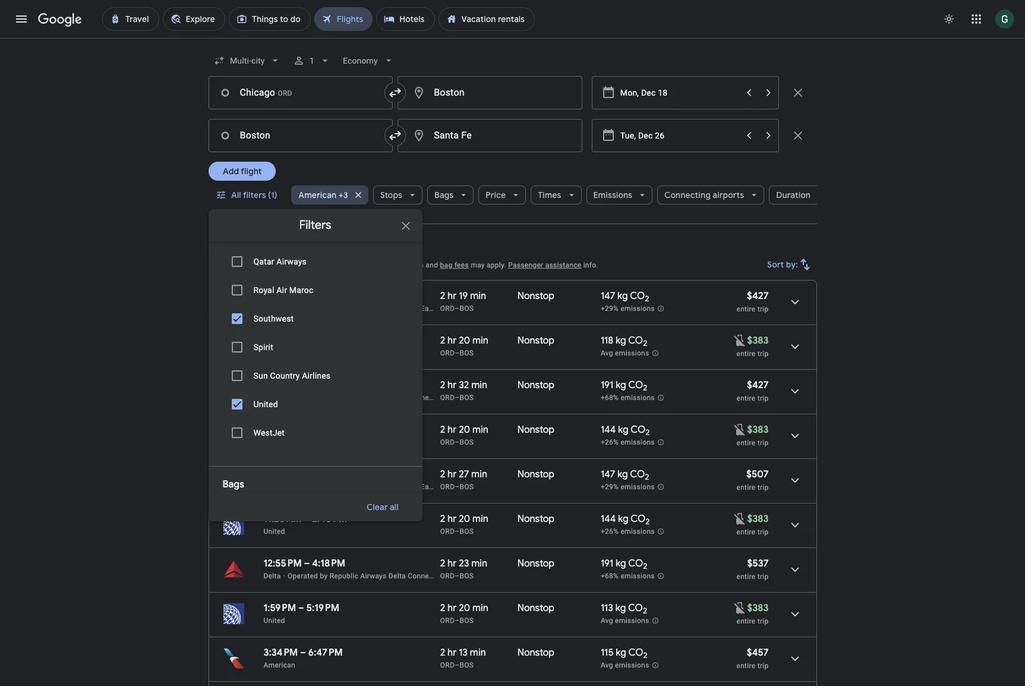 Task type: locate. For each thing, give the bounding box(es) containing it.
avg for 118
[[601, 349, 614, 358]]

147 kg co 2 for $507
[[601, 469, 650, 482]]

entire trip up $457 text box
[[737, 617, 769, 626]]

0 vertical spatial 191 kg co 2
[[601, 379, 648, 393]]

$383 left flight details. leaves o'hare international airport at 7:10 am on monday, december 18 and arrives at boston logan international airport at 10:30 am on monday, december 18. image
[[748, 335, 769, 347]]

united down the departure time: 7:35 am. text field
[[254, 400, 278, 409]]

united down the "departure time: 7:10 am." text field
[[264, 349, 285, 357]]

1 vertical spatial $427 entire trip
[[737, 379, 769, 403]]

by:
[[786, 259, 798, 270]]

bos inside the 2 hr 23 min ord – bos
[[460, 572, 474, 580]]

american inside 7:04 am – 10:23 am operated by envoy air as american eagle 2 hr 19 min ord – bos
[[387, 304, 419, 313]]

ord for flight details. leaves o'hare international airport at 10:01 am on monday, december 18 and arrives at boston logan international airport at 1:28 pm on monday, december 18. image
[[441, 483, 455, 491]]

bos inside 2 hr 27 min ord – bos
[[460, 483, 474, 491]]

passenger
[[509, 261, 544, 269]]

115 kg co 2
[[601, 647, 648, 661]]

115
[[601, 647, 614, 659]]

– inside 3:34 pm – 6:47 pm american
[[300, 647, 306, 659]]

2 entire trip from the top
[[737, 439, 769, 447]]

hr left the 13
[[448, 647, 457, 659]]

bos down 23 on the left of the page
[[460, 572, 474, 580]]

airways inside search box
[[277, 257, 307, 266]]

0 vertical spatial +29% emissions
[[601, 305, 655, 313]]

1 vertical spatial swap origin and destination. image
[[388, 128, 403, 143]]

assistance
[[546, 261, 582, 269]]

1 vertical spatial 144
[[601, 513, 616, 525]]

1 vertical spatial $427
[[748, 379, 769, 391]]

2 hr 20 min ord – bos up 23 on the left of the page
[[441, 513, 489, 536]]

min right the 13
[[470, 647, 486, 659]]

0 vertical spatial connection
[[408, 394, 446, 402]]

1 vertical spatial +29%
[[601, 483, 619, 491]]

emissions for 5:19 pm
[[616, 617, 650, 625]]

0 vertical spatial 191
[[601, 379, 614, 391]]

0 vertical spatial this price for this flight doesn't include overhead bin access. if you need a carry-on bag, use the bags filter to update prices. image
[[733, 423, 748, 437]]

6 trip from the top
[[758, 528, 769, 536]]

4:18 pm
[[312, 558, 345, 570]]

4 ord from the top
[[441, 438, 455, 447]]

3 ord from the top
[[441, 394, 455, 402]]

operated down 7:35 am – 11:07 am on the bottom left
[[288, 394, 318, 402]]

+68% emissions up 113 kg co 2
[[601, 572, 655, 581]]

all up prices
[[208, 243, 222, 257]]

4 entire trip from the top
[[737, 617, 769, 626]]

bos down 27
[[460, 483, 474, 491]]

2 inside 2 hr 32 min ord – bos
[[441, 379, 446, 391]]

swap origin and destination. image
[[388, 86, 403, 100], [388, 128, 403, 143]]

1 horizontal spatial 1
[[341, 261, 345, 269]]

ord inside 2 hr 32 min ord – bos
[[441, 394, 455, 402]]

republic down '4:18 pm' in the left of the page
[[330, 572, 359, 580]]

trip up $537 text field
[[758, 528, 769, 536]]

add flight
[[223, 166, 262, 177]]

american up departure time: 11:20 am. text box
[[264, 483, 296, 491]]

kg for 4:18 pm
[[616, 558, 627, 570]]

sort by: button
[[763, 250, 817, 279]]

1 horizontal spatial bags
[[435, 190, 454, 200]]

min inside 2 hr 13 min ord – bos
[[470, 647, 486, 659]]

westjet
[[254, 428, 285, 438]]

0 vertical spatial operated by republic airways delta connection
[[288, 394, 446, 402]]

american +3 button
[[292, 181, 368, 209]]

1 nonstop flight. element from the top
[[518, 290, 555, 304]]

20 down 2 hr 27 min ord – bos
[[459, 513, 470, 525]]

min right 23 on the left of the page
[[472, 558, 488, 570]]

– down 23 on the left of the page
[[455, 572, 460, 580]]

$427 entire trip for 147
[[737, 290, 769, 313]]

ord inside 2 hr 13 min ord – bos
[[441, 661, 455, 670]]

avg emissions for 113
[[601, 617, 650, 625]]

9 nonstop flight. element from the top
[[518, 647, 555, 661]]

1 vertical spatial avg emissions
[[601, 617, 650, 625]]

0 vertical spatial +26% emissions
[[601, 438, 655, 447]]

$383 for 1:59 pm
[[748, 602, 769, 614]]

None field
[[208, 50, 286, 71], [338, 50, 399, 71], [208, 50, 286, 71], [338, 50, 399, 71]]

1 this price for this flight doesn't include overhead bin access. if you need a carry-on bag, use the bags filter to update prices. image from the top
[[733, 423, 748, 437]]

6 ord from the top
[[441, 527, 455, 536]]

air inside 7:04 am – 10:23 am operated by envoy air as american eagle 2 hr 19 min ord – bos
[[366, 304, 375, 313]]

ord for flight details. leaves o'hare international airport at 11:20 am on monday, december 18 and arrives at boston logan international airport at 2:40 pm on monday, december 18. image
[[441, 527, 455, 536]]

duration button
[[770, 181, 831, 209]]

nonstop flight. element for 4:18 pm
[[518, 558, 555, 571]]

filters
[[299, 218, 332, 233]]

ord inside the 2 hr 23 min ord – bos
[[441, 572, 455, 580]]

co inside 113 kg co 2
[[628, 602, 643, 614]]

3 avg emissions from the top
[[601, 661, 650, 670]]

1 +29% from the top
[[601, 305, 619, 313]]

duration
[[777, 190, 811, 200]]

383 us dollars text field for 113
[[748, 602, 769, 614]]

427 US dollars text field
[[748, 290, 769, 302]]

trip down $507
[[758, 483, 769, 492]]

Departure time: 7:10 AM. text field
[[264, 335, 298, 347]]

2 hr 20 min ord – bos for 7:10 am
[[441, 335, 489, 357]]

total duration 2 hr 20 min. element down the 2 hr 23 min ord – bos
[[441, 602, 518, 616]]

all inside button
[[231, 190, 241, 200]]

1 +26% from the top
[[601, 438, 619, 447]]

2 20 from the top
[[459, 424, 470, 436]]

0 vertical spatial swap origin and destination. image
[[388, 86, 403, 100]]

– up the 13
[[455, 617, 460, 625]]

– inside the 2 hr 23 min ord – bos
[[455, 572, 460, 580]]

$383 left flight details. leaves o'hare international airport at 1:59 pm on monday, december 18 and arrives at boston logan international airport at 5:19 pm on monday, december 18. icon
[[748, 602, 769, 614]]

0 vertical spatial air
[[277, 285, 287, 295]]

– right country
[[301, 379, 307, 391]]

hr down 2 hr 27 min ord – bos
[[448, 513, 457, 525]]

8 bos from the top
[[460, 617, 474, 625]]

1 avg from the top
[[601, 349, 614, 358]]

2 entire from the top
[[737, 350, 756, 358]]

entire up $457 text box
[[737, 617, 756, 626]]

1 144 kg co 2 from the top
[[601, 424, 650, 438]]

total duration 2 hr 20 min. element
[[441, 335, 518, 348], [441, 424, 518, 438], [441, 513, 518, 527], [441, 602, 518, 616]]

5 bos from the top
[[460, 483, 474, 491]]

0 vertical spatial +68% emissions
[[601, 394, 655, 402]]

none text field inside search box
[[398, 119, 583, 152]]

kg inside 115 kg co 2
[[616, 647, 627, 659]]

ord for flight details. leaves o'hare international airport at 9:05 am on monday, december 18 and arrives at boston logan international airport at 12:25 pm on monday, december 18. icon
[[441, 438, 455, 447]]

air
[[277, 285, 287, 295], [366, 304, 375, 313], [366, 483, 375, 491]]

by down '4:18 pm' in the left of the page
[[320, 572, 328, 580]]

total duration 2 hr 23 min. element
[[441, 558, 518, 571]]

avg down the 115
[[601, 661, 614, 670]]

$383
[[748, 335, 769, 347], [748, 424, 769, 436], [748, 513, 769, 525], [748, 602, 769, 614]]

1:59 pm
[[264, 602, 296, 614]]

5 hr from the top
[[448, 469, 457, 480]]

hr left 27
[[448, 469, 457, 480]]

2 this price for this flight doesn't include overhead bin access. if you need a carry-on bag, use the bags filter to update prices. image from the top
[[733, 512, 748, 526]]

this price for this flight doesn't include overhead bin access. if you need a carry-on bag, use the bags filter to update prices. image down $537 entire trip
[[733, 601, 748, 615]]

leaves o'hare international airport at 1:59 pm on monday, december 18 and arrives at boston logan international airport at 5:19 pm on monday, december 18. element
[[264, 602, 339, 614]]

by down 11:07 am
[[320, 394, 328, 402]]

$427 down sort
[[748, 290, 769, 302]]

– right 1:59 pm
[[299, 602, 304, 614]]

bos up 32
[[460, 349, 474, 357]]

ord down total duration 2 hr 27 min. element
[[441, 483, 455, 491]]

1 vertical spatial avg
[[601, 617, 614, 625]]

ord for flight details. leaves o'hare international airport at 7:10 am on monday, december 18 and arrives at boston logan international airport at 10:30 am on monday, december 18. image
[[441, 349, 455, 357]]

bos down the 13
[[460, 661, 474, 670]]

co for 4:18 pm
[[629, 558, 644, 570]]

1 vertical spatial 147
[[601, 469, 616, 480]]

2 inside 2 hr 27 min ord – bos
[[441, 469, 446, 480]]

0 vertical spatial 383 us dollars text field
[[748, 513, 769, 525]]

2 +26% emissions from the top
[[601, 528, 655, 536]]

383 US dollars text field
[[748, 513, 769, 525], [748, 602, 769, 614]]

operated by republic airways delta connection down 11:07 am
[[288, 394, 446, 402]]

0 vertical spatial $427 entire trip
[[737, 290, 769, 313]]

5 trip from the top
[[758, 483, 769, 492]]

2 operated by republic airways delta connection from the top
[[288, 572, 446, 580]]

none search field containing filters
[[208, 0, 831, 588]]

hr for 2nd total duration 2 hr 20 min. "element" from the top of the page
[[448, 424, 457, 436]]

avg for 115
[[601, 661, 614, 670]]

20 down 2 hr 32 min ord – bos
[[459, 424, 470, 436]]

0 vertical spatial 147
[[601, 290, 616, 302]]

1 vertical spatial +26%
[[601, 528, 619, 536]]

11:20 am – 2:40 pm united
[[264, 513, 347, 536]]

2 $427 from the top
[[748, 379, 769, 391]]

0 horizontal spatial 1
[[310, 56, 315, 65]]

leaves o'hare international airport at 7:04 am on monday, december 18 and arrives at boston logan international airport at 10:23 am on monday, december 18. element
[[264, 290, 350, 302]]

$427 for 147
[[748, 290, 769, 302]]

2 vertical spatial avg emissions
[[601, 661, 650, 670]]

ord down total duration 2 hr 19 min. element
[[441, 304, 455, 313]]

0 vertical spatial republic
[[330, 394, 359, 402]]

3 nonstop from the top
[[518, 379, 555, 391]]

0 vertical spatial departure text field
[[621, 77, 739, 109]]

republic
[[330, 394, 359, 402], [330, 572, 359, 580]]

eagle down and
[[421, 304, 439, 313]]

entire trip down 383 us dollars text field
[[737, 350, 769, 358]]

+29% emissions
[[601, 305, 655, 313], [601, 483, 655, 491]]

entire trip for 11:20 am
[[737, 528, 769, 536]]

flight details. leaves o'hare international airport at 10:01 am on monday, december 18 and arrives at boston logan international airport at 1:28 pm on monday, december 18. image
[[781, 466, 810, 495]]

147 kg co 2
[[601, 290, 650, 304], [601, 469, 650, 482]]

1 383 us dollars text field from the top
[[748, 513, 769, 525]]

1 vertical spatial airways
[[361, 394, 387, 402]]

times button
[[531, 181, 582, 209]]

avg down the 118
[[601, 349, 614, 358]]

co for 11:07 am
[[629, 379, 644, 391]]

1 vertical spatial departure text field
[[621, 120, 739, 152]]

bos for total duration 2 hr 23 min. element
[[460, 572, 474, 580]]

avg down the 113
[[601, 617, 614, 625]]

nonstop flight. element for 6:47 pm
[[518, 647, 555, 661]]

bos for total duration 2 hr 20 min. "element" corresponding to 11:20 am
[[460, 527, 474, 536]]

2 this price for this flight doesn't include overhead bin access. if you need a carry-on bag, use the bags filter to update prices. image from the top
[[733, 601, 748, 615]]

2 +68% from the top
[[601, 572, 619, 581]]

hr down total duration 2 hr 19 min. element
[[448, 335, 457, 347]]

nonstop flight. element
[[518, 290, 555, 304], [518, 335, 555, 348], [518, 379, 555, 393], [518, 424, 555, 438], [518, 469, 555, 482], [518, 513, 555, 527], [518, 558, 555, 571], [518, 602, 555, 616], [518, 647, 555, 661]]

1 vertical spatial this price for this flight doesn't include overhead bin access. if you need a carry-on bag, use the bags filter to update prices. image
[[733, 601, 748, 615]]

min right 32
[[472, 379, 488, 391]]

co for 2:40 pm
[[631, 513, 646, 525]]

7:04 am – 10:23 am operated by envoy air as american eagle 2 hr 19 min ord – bos
[[264, 290, 486, 313]]

2 144 from the top
[[601, 513, 616, 525]]

bos for total duration 2 hr 20 min. "element" for 1:59 pm
[[460, 617, 474, 625]]

144 for 'nonstop flight.' element related to 2:40 pm
[[601, 513, 616, 525]]

filters
[[243, 190, 266, 200]]

1 vertical spatial as
[[377, 483, 385, 491]]

kg inside 118 kg co 2
[[616, 335, 627, 347]]

9 entire from the top
[[737, 662, 756, 670]]

2 hr 20 min ord – bos
[[441, 335, 489, 357], [441, 424, 489, 447], [441, 513, 489, 536], [441, 602, 489, 625]]

Departure time: 1:59 PM. text field
[[264, 602, 296, 614]]

$427 entire trip up $383 text box
[[737, 379, 769, 403]]

0 horizontal spatial all
[[208, 243, 222, 257]]

bos up the 13
[[460, 617, 474, 625]]

Arrival time: 4:18 PM. text field
[[312, 558, 345, 570]]

9:05 am
[[264, 424, 300, 436]]

5 entire from the top
[[737, 483, 756, 492]]

1 vertical spatial operated by republic airways delta connection
[[288, 572, 446, 580]]

1 191 kg co 2 from the top
[[601, 379, 648, 393]]

1 vertical spatial +29% emissions
[[601, 483, 655, 491]]

sun country airlines
[[254, 371, 331, 381]]

min inside 2 hr 27 min ord – bos
[[472, 469, 488, 480]]

by down 10:23 am at top left
[[335, 304, 342, 313]]

0 vertical spatial as
[[377, 304, 385, 313]]

hr inside 2 hr 13 min ord – bos
[[448, 647, 457, 659]]

bag fees button
[[440, 261, 469, 269]]

bos
[[460, 304, 474, 313], [460, 349, 474, 357], [460, 394, 474, 402], [460, 438, 474, 447], [460, 483, 474, 491], [460, 527, 474, 536], [460, 572, 474, 580], [460, 617, 474, 625], [460, 661, 474, 670]]

united down 1:59 pm text field
[[264, 617, 285, 625]]

nonstop for 4:18 pm
[[518, 558, 555, 570]]

by inside 7:04 am – 10:23 am operated by envoy air as american eagle 2 hr 19 min ord – bos
[[335, 304, 342, 313]]

all
[[231, 190, 241, 200], [208, 243, 222, 257]]

nonstop for 11:07 am
[[518, 379, 555, 391]]

hr
[[448, 290, 457, 302], [448, 335, 457, 347], [448, 379, 457, 391], [448, 424, 457, 436], [448, 469, 457, 480], [448, 513, 457, 525], [448, 558, 457, 570], [448, 602, 457, 614], [448, 647, 457, 659]]

4 hr from the top
[[448, 424, 457, 436]]

12:55 pm – 4:18 pm
[[264, 558, 345, 570]]

None text field
[[398, 119, 583, 152]]

nonstop for 5:19 pm
[[518, 602, 555, 614]]

2 as from the top
[[377, 483, 385, 491]]

2 inside 113 kg co 2
[[643, 606, 648, 616]]

bos inside 2 hr 32 min ord – bos
[[460, 394, 474, 402]]

3 20 from the top
[[459, 513, 470, 525]]

avg emissions for 115
[[601, 661, 650, 670]]

0 vertical spatial envoy
[[344, 304, 364, 313]]

2 147 kg co 2 from the top
[[601, 469, 650, 482]]

co inside 115 kg co 2
[[629, 647, 644, 659]]

entire up $537 text field
[[737, 528, 756, 536]]

min right 19
[[470, 290, 486, 302]]

1 swap origin and destination. image from the top
[[388, 86, 403, 100]]

southwest
[[254, 314, 294, 323]]

hr inside the 2 hr 23 min ord – bos
[[448, 558, 457, 570]]

2 swap origin and destination. image from the top
[[388, 128, 403, 143]]

1 eagle from the top
[[421, 304, 439, 313]]

united
[[264, 349, 285, 357], [254, 400, 278, 409], [264, 527, 285, 536], [264, 617, 285, 625]]

+68% emissions
[[601, 394, 655, 402], [601, 572, 655, 581]]

min inside the 2 hr 23 min ord – bos
[[472, 558, 488, 570]]

this price for this flight doesn't include overhead bin access. if you need a carry-on bag, use the bags filter to update prices. image
[[733, 333, 748, 348], [733, 601, 748, 615]]

1 envoy from the top
[[344, 304, 364, 313]]

2 hr 20 min ord – bos up 27
[[441, 424, 489, 447]]

3 entire trip from the top
[[737, 528, 769, 536]]

nonstop flight. element for 10:23 am
[[518, 290, 555, 304]]

entire down $457 at right
[[737, 662, 756, 670]]

3 total duration 2 hr 20 min. element from the top
[[441, 513, 518, 527]]

Departure time: 9:05 AM. text field
[[264, 424, 300, 436]]

add
[[223, 166, 239, 177]]

7 bos from the top
[[460, 572, 474, 580]]

1 vertical spatial 383 us dollars text field
[[748, 602, 769, 614]]

 image
[[283, 572, 285, 580]]

min down 2 hr 27 min ord – bos
[[473, 513, 489, 525]]

1 republic from the top
[[330, 394, 359, 402]]

$383 for 7:10 am
[[748, 335, 769, 347]]

airways
[[277, 257, 307, 266], [361, 394, 387, 402], [361, 572, 387, 580]]

1 vertical spatial envoy
[[344, 483, 364, 491]]

6 bos from the top
[[460, 527, 474, 536]]

4 total duration 2 hr 20 min. element from the top
[[441, 602, 518, 616]]

avg for 113
[[601, 617, 614, 625]]

1 hr from the top
[[448, 290, 457, 302]]

– inside 2 hr 13 min ord – bos
[[455, 661, 460, 670]]

nonstop flight. element for 11:07 am
[[518, 379, 555, 393]]

departure text field for the remove flight from chicago to boston on mon, dec 18 icon on the right
[[621, 77, 739, 109]]

$427 left 'flight details. leaves o'hare international airport at 7:35 am on monday, december 18 and arrives at boston logan international airport at 11:07 am on monday, december 18.' icon on the right bottom of page
[[748, 379, 769, 391]]

kg inside 113 kg co 2
[[616, 602, 626, 614]]

0 vertical spatial 144 kg co 2
[[601, 424, 650, 438]]

kg for 6:47 pm
[[616, 647, 627, 659]]

1 as from the top
[[377, 304, 385, 313]]

1 vertical spatial 191
[[601, 558, 614, 570]]

1 vertical spatial 147 kg co 2
[[601, 469, 650, 482]]

9 trip from the top
[[758, 662, 769, 670]]

bos for total duration 2 hr 27 min. element
[[460, 483, 474, 491]]

envoy down 10:23 am text box
[[344, 304, 364, 313]]

2 eagle from the top
[[421, 483, 439, 491]]

0 vertical spatial 1
[[310, 56, 315, 65]]

total duration 2 hr 20 min. element down 2 hr 32 min ord – bos
[[441, 424, 518, 438]]

emissions for 10:23 am
[[621, 305, 655, 313]]

8 trip from the top
[[758, 617, 769, 626]]

None search field
[[208, 0, 831, 588]]

1 191 from the top
[[601, 379, 614, 391]]

american left +3
[[299, 190, 337, 200]]

connecting airports button
[[658, 181, 765, 209]]

0 vertical spatial this price for this flight doesn't include overhead bin access. if you need a carry-on bag, use the bags filter to update prices. image
[[733, 333, 748, 348]]

2 departure text field from the top
[[621, 120, 739, 152]]

7 ord from the top
[[441, 572, 455, 580]]

1 vertical spatial +68% emissions
[[601, 572, 655, 581]]

ord inside 2 hr 27 min ord – bos
[[441, 483, 455, 491]]

1 total duration 2 hr 20 min. element from the top
[[441, 335, 518, 348]]

507 US dollars text field
[[747, 469, 769, 480]]

min down total duration 2 hr 19 min. element
[[473, 335, 489, 347]]

1 +29% emissions from the top
[[601, 305, 655, 313]]

+68% up the 113
[[601, 572, 619, 581]]

2 hr 20 min ord – bos up the 13
[[441, 602, 489, 625]]

0 vertical spatial avg emissions
[[601, 349, 650, 358]]

2 +68% emissions from the top
[[601, 572, 655, 581]]

2 hr 32 min ord – bos
[[441, 379, 488, 402]]

kg
[[618, 290, 628, 302], [616, 335, 627, 347], [616, 379, 627, 391], [618, 424, 629, 436], [618, 469, 628, 480], [618, 513, 629, 525], [616, 558, 627, 570], [616, 602, 626, 614], [616, 647, 627, 659]]

2 191 kg co 2 from the top
[[601, 558, 648, 572]]

2 bos from the top
[[460, 349, 474, 357]]

10:23 am
[[310, 290, 350, 302]]

this price for this flight doesn't include overhead bin access. if you need a carry-on bag, use the bags filter to update prices. image for 118
[[733, 333, 748, 348]]

$427 entire trip
[[737, 290, 769, 313], [737, 379, 769, 403]]

$537 entire trip
[[737, 558, 769, 581]]

hr down the 2 hr 23 min ord – bos
[[448, 602, 457, 614]]

3 trip from the top
[[758, 394, 769, 403]]

sort
[[768, 259, 784, 270]]

4 bos from the top
[[460, 438, 474, 447]]

hr left 23 on the left of the page
[[448, 558, 457, 570]]

ord inside 7:04 am – 10:23 am operated by envoy air as american eagle 2 hr 19 min ord – bos
[[441, 304, 455, 313]]

0 vertical spatial 144
[[601, 424, 616, 436]]

avg emissions down 118 kg co 2
[[601, 349, 650, 358]]

bos inside 2 hr 13 min ord – bos
[[460, 661, 474, 670]]

air right royal
[[277, 285, 287, 295]]

entire down 427 us dollars text field
[[737, 305, 756, 313]]

8 nonstop from the top
[[518, 602, 555, 614]]

191
[[601, 379, 614, 391], [601, 558, 614, 570]]

all flights to boston
[[208, 243, 315, 257]]

0 vertical spatial +29%
[[601, 305, 619, 313]]

+68%
[[601, 394, 619, 402], [601, 572, 619, 581]]

6 nonstop flight. element from the top
[[518, 513, 555, 527]]

Departure time: 7:35 AM. text field
[[264, 379, 298, 391]]

total duration 2 hr 32 min. element
[[441, 379, 518, 393]]

191 down the 118
[[601, 379, 614, 391]]

+26% emissions for 'nonstop flight.' element related to 2:40 pm
[[601, 528, 655, 536]]

4 trip from the top
[[758, 439, 769, 447]]

1 2 hr 20 min ord – bos from the top
[[441, 335, 489, 357]]

hr inside 7:04 am – 10:23 am operated by envoy air as american eagle 2 hr 19 min ord – bos
[[448, 290, 457, 302]]

None text field
[[208, 76, 393, 109], [398, 76, 583, 109], [208, 119, 393, 152], [208, 76, 393, 109], [398, 76, 583, 109], [208, 119, 393, 152]]

entire down $537
[[737, 573, 756, 581]]

+29% emissions for $427
[[601, 305, 655, 313]]

min inside 2 hr 32 min ord – bos
[[472, 379, 488, 391]]

ord up the 2 hr 23 min ord – bos
[[441, 527, 455, 536]]

nonstop for 6:47 pm
[[518, 647, 555, 659]]

entire down $507
[[737, 483, 756, 492]]

0 vertical spatial bags
[[435, 190, 454, 200]]

147 for 2 hr 19 min
[[601, 290, 616, 302]]

2 +29% emissions from the top
[[601, 483, 655, 491]]

1 147 kg co 2 from the top
[[601, 290, 650, 304]]

8 ord from the top
[[441, 617, 455, 625]]

flights
[[225, 243, 260, 257]]

Departure text field
[[621, 77, 739, 109], [621, 120, 739, 152]]

1 horizontal spatial fees
[[455, 261, 469, 269]]

bos down 32
[[460, 394, 474, 402]]

fees right the bag
[[455, 261, 469, 269]]

entire down $383 text box
[[737, 439, 756, 447]]

0 horizontal spatial bags
[[223, 479, 244, 491]]

Arrival time: 2:40 PM. text field
[[312, 513, 347, 525]]

9 ord from the top
[[441, 661, 455, 670]]

eagle left 2 hr 27 min ord – bos
[[421, 483, 439, 491]]

this price for this flight doesn't include overhead bin access. if you need a carry-on bag, use the bags filter to update prices. image
[[733, 423, 748, 437], [733, 512, 748, 526]]

1 vertical spatial 144 kg co 2
[[601, 513, 650, 527]]

air up clear
[[366, 483, 375, 491]]

0 vertical spatial +68%
[[601, 394, 619, 402]]

4 nonstop flight. element from the top
[[518, 424, 555, 438]]

4 nonstop from the top
[[518, 424, 555, 436]]

2 hr 20 min ord – bos for 1:59 pm
[[441, 602, 489, 625]]

– down 32
[[455, 394, 460, 402]]

2 vertical spatial airways
[[361, 572, 387, 580]]

nonstop
[[518, 290, 555, 302], [518, 335, 555, 347], [518, 379, 555, 391], [518, 424, 555, 436], [518, 469, 555, 480], [518, 513, 555, 525], [518, 558, 555, 570], [518, 602, 555, 614], [518, 647, 555, 659]]

2 +26% from the top
[[601, 528, 619, 536]]

trip down $457 at right
[[758, 662, 769, 670]]

american down the 3:34 pm
[[264, 661, 296, 670]]

8 hr from the top
[[448, 602, 457, 614]]

all
[[390, 502, 399, 513]]

383 us dollars text field for 144
[[748, 513, 769, 525]]

min for "total duration 2 hr 32 min." element
[[472, 379, 488, 391]]

co for 6:47 pm
[[629, 647, 644, 659]]

$427 entire trip up 383 us dollars text field
[[737, 290, 769, 313]]

1 147 from the top
[[601, 290, 616, 302]]

operated down 'leaves o'hare international airport at 7:04 am on monday, december 18 and arrives at boston logan international airport at 10:23 am on monday, december 18.' element
[[302, 304, 333, 313]]

this price for this flight doesn't include overhead bin access. if you need a carry-on bag, use the bags filter to update prices. image down 427 us dollars text field
[[733, 333, 748, 348]]

3 2 hr 20 min ord – bos from the top
[[441, 513, 489, 536]]

emissions
[[621, 305, 655, 313], [616, 349, 650, 358], [621, 394, 655, 402], [621, 438, 655, 447], [621, 483, 655, 491], [621, 528, 655, 536], [621, 572, 655, 581], [616, 617, 650, 625], [616, 661, 650, 670]]

2 vertical spatial avg
[[601, 661, 614, 670]]

2
[[441, 290, 446, 302], [645, 294, 650, 304], [441, 335, 446, 347], [644, 338, 648, 349], [441, 379, 446, 391], [644, 383, 648, 393], [441, 424, 446, 436], [646, 428, 650, 438], [441, 469, 446, 480], [645, 472, 650, 482], [441, 513, 446, 525], [646, 517, 650, 527], [441, 558, 446, 570], [644, 561, 648, 572], [441, 602, 446, 614], [643, 606, 648, 616], [441, 647, 446, 659], [644, 651, 648, 661]]

144 kg co 2 for 'nonstop flight.' element related to 2:40 pm
[[601, 513, 650, 527]]

144
[[601, 424, 616, 436], [601, 513, 616, 525]]

as down optional
[[377, 304, 385, 313]]

united down departure time: 11:20 am. text box
[[264, 527, 285, 536]]

0 vertical spatial airways
[[277, 257, 307, 266]]

total duration 2 hr 20 min. element up "total duration 2 hr 32 min." element
[[441, 335, 518, 348]]

hr for 7:10 am total duration 2 hr 20 min. "element"
[[448, 335, 457, 347]]

flight details. leaves o'hare international airport at 9:05 am on monday, december 18 and arrives at boston logan international airport at 12:25 pm on monday, december 18. image
[[781, 422, 810, 450]]

7 entire from the top
[[737, 573, 756, 581]]

apply.
[[487, 261, 507, 269]]

total duration 2 hr 20 min. element for 11:20 am
[[441, 513, 518, 527]]

3 bos from the top
[[460, 394, 474, 402]]

ord down total duration 2 hr 13 min. element
[[441, 661, 455, 670]]

trip
[[758, 305, 769, 313], [758, 350, 769, 358], [758, 394, 769, 403], [758, 439, 769, 447], [758, 483, 769, 492], [758, 528, 769, 536], [758, 573, 769, 581], [758, 617, 769, 626], [758, 662, 769, 670]]

2 2 hr 20 min ord – bos from the top
[[441, 424, 489, 447]]

2 hr 20 min ord – bos for 11:20 am
[[441, 513, 489, 536]]

1 vertical spatial eagle
[[421, 483, 439, 491]]

1 vertical spatial this price for this flight doesn't include overhead bin access. if you need a carry-on bag, use the bags filter to update prices. image
[[733, 512, 748, 526]]

191 up the 113
[[601, 558, 614, 570]]

kg for 2:40 pm
[[618, 513, 629, 525]]

191 kg co 2 for $427
[[601, 379, 648, 393]]

hr for total duration 2 hr 20 min. "element" for 1:59 pm
[[448, 602, 457, 614]]

as
[[377, 304, 385, 313], [377, 483, 385, 491]]

+68% emissions for $427
[[601, 394, 655, 402]]

457 US dollars text field
[[747, 647, 769, 659]]

1 vertical spatial republic
[[330, 572, 359, 580]]

2 inside 118 kg co 2
[[644, 338, 648, 349]]

air inside search box
[[277, 285, 287, 295]]

191 kg co 2 down 118 kg co 2
[[601, 379, 648, 393]]

entire trip
[[737, 350, 769, 358], [737, 439, 769, 447], [737, 528, 769, 536], [737, 617, 769, 626]]

hr inside 2 hr 27 min ord – bos
[[448, 469, 457, 480]]

2 nonstop from the top
[[518, 335, 555, 347]]

0 vertical spatial eagle
[[421, 304, 439, 313]]

close dialog image
[[399, 219, 413, 233]]

airlines
[[302, 371, 331, 381]]

4 $383 from the top
[[748, 602, 769, 614]]

– down 27
[[455, 483, 460, 491]]

1 nonstop from the top
[[518, 290, 555, 302]]

0 vertical spatial 147 kg co 2
[[601, 290, 650, 304]]

leaves o'hare international airport at 3:34 pm on monday, december 18 and arrives at boston logan international airport at 6:47 pm on monday, december 18. element
[[264, 647, 343, 659]]

7 nonstop from the top
[[518, 558, 555, 570]]

hr inside 2 hr 32 min ord – bos
[[448, 379, 457, 391]]

3 $383 from the top
[[748, 513, 769, 525]]

operated
[[302, 304, 333, 313], [288, 394, 318, 402], [302, 483, 333, 491], [288, 572, 318, 580]]

total duration 2 hr 20 min. element down 2 hr 27 min ord – bos
[[441, 513, 518, 527]]

1 vertical spatial all
[[208, 243, 222, 257]]

7 hr from the top
[[448, 558, 457, 570]]

and
[[426, 261, 438, 269]]

ord
[[441, 304, 455, 313], [441, 349, 455, 357], [441, 394, 455, 402], [441, 438, 455, 447], [441, 483, 455, 491], [441, 527, 455, 536], [441, 572, 455, 580], [441, 617, 455, 625], [441, 661, 455, 670]]

bos down 19
[[460, 304, 474, 313]]

entire trip up $537 text field
[[737, 528, 769, 536]]

0 vertical spatial $427
[[748, 290, 769, 302]]

departure text field for "remove flight from boston to santa fe on tue, dec 26" icon
[[621, 120, 739, 152]]

1 vertical spatial 191 kg co 2
[[601, 558, 648, 572]]

0 horizontal spatial fees
[[313, 261, 327, 269]]

republic down 11:07 am
[[330, 394, 359, 402]]

118
[[601, 335, 614, 347]]

avg emissions
[[601, 349, 650, 358], [601, 617, 650, 625], [601, 661, 650, 670]]

1 horizontal spatial all
[[231, 190, 241, 200]]

2 +29% from the top
[[601, 483, 619, 491]]

swap origin and destination. image for the "departure" text field associated with "remove flight from boston to santa fe on tue, dec 26" icon
[[388, 128, 403, 143]]

0 vertical spatial avg
[[601, 349, 614, 358]]

operated inside 7:04 am – 10:23 am operated by envoy air as american eagle 2 hr 19 min ord – bos
[[302, 304, 333, 313]]

+29% for 2 hr 27 min
[[601, 483, 619, 491]]

1 vertical spatial +26% emissions
[[601, 528, 655, 536]]

times
[[538, 190, 562, 200]]

connection down total duration 2 hr 23 min. element
[[408, 572, 446, 580]]

2 147 from the top
[[601, 469, 616, 480]]

3 hr from the top
[[448, 379, 457, 391]]

2 inside 7:04 am – 10:23 am operated by envoy air as american eagle 2 hr 19 min ord – bos
[[441, 290, 446, 302]]

2 envoy from the top
[[344, 483, 364, 491]]

$383 for 11:20 am
[[748, 513, 769, 525]]

prices
[[208, 261, 229, 269]]

flight details. leaves o'hare international airport at 7:10 am on monday, december 18 and arrives at boston logan international airport at 10:30 am on monday, december 18. image
[[781, 332, 810, 361]]

1 vertical spatial +68%
[[601, 572, 619, 581]]

2 inside 2 hr 13 min ord – bos
[[441, 647, 446, 659]]

1 vertical spatial connection
[[408, 572, 446, 580]]

min for total duration 2 hr 20 min. "element" for 1:59 pm
[[473, 602, 489, 614]]

1 entire trip from the top
[[737, 350, 769, 358]]

537 US dollars text field
[[748, 558, 769, 570]]

1 +68% emissions from the top
[[601, 394, 655, 402]]

entire trip for 7:10 am
[[737, 350, 769, 358]]

bos up 23 on the left of the page
[[460, 527, 474, 536]]

min right 27
[[472, 469, 488, 480]]

1 inside popup button
[[310, 56, 315, 65]]

1
[[310, 56, 315, 65], [341, 261, 345, 269]]

1 +68% from the top
[[601, 394, 619, 402]]

hr left 19
[[448, 290, 457, 302]]

0 vertical spatial all
[[231, 190, 241, 200]]

1 vertical spatial air
[[366, 304, 375, 313]]

0 vertical spatial +26%
[[601, 438, 619, 447]]



Task type: vqa. For each thing, say whether or not it's contained in the screenshot.
Avenue
no



Task type: describe. For each thing, give the bounding box(es) containing it.
6 entire from the top
[[737, 528, 756, 536]]

2 hr 27 min ord – bos
[[441, 469, 488, 491]]

1:59 pm – 5:19 pm united
[[264, 602, 339, 625]]

min for total duration 2 hr 20 min. "element" corresponding to 11:20 am
[[473, 513, 489, 525]]

flight details. leaves o'hare international airport at 7:04 am on monday, december 18 and arrives at boston logan international airport at 10:23 am on monday, december 18. image
[[781, 288, 810, 316]]

+68% for 2 hr 23 min
[[601, 572, 619, 581]]

Arrival time: 5:19 PM. text field
[[307, 602, 339, 614]]

191 for 2 hr 32 min
[[601, 379, 614, 391]]

hr for total duration 2 hr 13 min. element
[[448, 647, 457, 659]]

price
[[486, 190, 506, 200]]

nonstop for 2:40 pm
[[518, 513, 555, 525]]

$457
[[747, 647, 769, 659]]

6:47 pm
[[309, 647, 343, 659]]

$507 entire trip
[[737, 469, 769, 492]]

7:10 am
[[264, 335, 298, 347]]

spirit
[[254, 343, 274, 352]]

2 republic from the top
[[330, 572, 359, 580]]

co inside 118 kg co 2
[[629, 335, 644, 347]]

bos for 7:10 am total duration 2 hr 20 min. "element"
[[460, 349, 474, 357]]

prices include required taxes + fees for 1 adult. optional charges and bag fees may apply. passenger assistance
[[208, 261, 582, 269]]

connecting airports
[[665, 190, 745, 200]]

boston
[[277, 243, 315, 257]]

all filters (1)
[[231, 190, 277, 200]]

change appearance image
[[935, 5, 964, 33]]

flight details. leaves o'hare international airport at 1:59 pm on monday, december 18 and arrives at boston logan international airport at 5:19 pm on monday, december 18. image
[[781, 600, 810, 629]]

sort by:
[[768, 259, 798, 270]]

– inside 1:59 pm – 5:19 pm united
[[299, 602, 304, 614]]

to
[[262, 243, 274, 257]]

all for all flights to boston
[[208, 243, 222, 257]]

+26% for sixth 'nonstop flight.' element from the bottom
[[601, 438, 619, 447]]

– up 32
[[455, 349, 460, 357]]

emissions for 2:40 pm
[[621, 528, 655, 536]]

5:19 pm
[[307, 602, 339, 614]]

1 vertical spatial bags
[[223, 479, 244, 491]]

$427 for 191
[[748, 379, 769, 391]]

all filters (1) button
[[208, 181, 287, 209]]

4 entire from the top
[[737, 439, 756, 447]]

7:35 am
[[264, 379, 298, 391]]

price button
[[479, 181, 526, 209]]

total duration 2 hr 19 min. element
[[441, 290, 518, 304]]

entire inside $537 entire trip
[[737, 573, 756, 581]]

country
[[270, 371, 300, 381]]

+68% for 2 hr 32 min
[[601, 394, 619, 402]]

include
[[231, 261, 255, 269]]

7:10 am united
[[264, 335, 298, 357]]

total duration 2 hr 20 min. element for 1:59 pm
[[441, 602, 518, 616]]

american inside popup button
[[299, 190, 337, 200]]

nonstop for 10:23 am
[[518, 290, 555, 302]]

2 inside 115 kg co 2
[[644, 651, 648, 661]]

$457 entire trip
[[737, 647, 769, 670]]

maroc
[[289, 285, 314, 295]]

adult.
[[347, 261, 366, 269]]

leaves o'hare international airport at 12:55 pm on monday, december 18 and arrives at boston logan international airport at 4:18 pm on monday, december 18. element
[[264, 558, 345, 570]]

2 hr 23 min ord – bos
[[441, 558, 488, 580]]

this price for this flight doesn't include overhead bin access. if you need a carry-on bag, use the bags filter to update prices. image for flight details. leaves o'hare international airport at 11:20 am on monday, december 18 and arrives at boston logan international airport at 2:40 pm on monday, december 18. image
[[733, 512, 748, 526]]

32
[[459, 379, 469, 391]]

– right departure time: 7:04 am. text box
[[302, 290, 308, 302]]

2 vertical spatial air
[[366, 483, 375, 491]]

united inside 11:20 am – 2:40 pm united
[[264, 527, 285, 536]]

$537
[[748, 558, 769, 570]]

bags inside popup button
[[435, 190, 454, 200]]

1 button
[[288, 46, 336, 75]]

$507
[[747, 469, 769, 480]]

operated down leaves o'hare international airport at 12:55 pm on monday, december 18 and arrives at boston logan international airport at 4:18 pm on monday, december 18. element
[[288, 572, 318, 580]]

for
[[329, 261, 339, 269]]

13
[[459, 647, 468, 659]]

ord for flight details. leaves o'hare international airport at 3:34 pm on monday, december 18 and arrives at boston logan international airport at 6:47 pm on monday, december 18. 'image'
[[441, 661, 455, 670]]

kg for 11:07 am
[[616, 379, 627, 391]]

147 kg co 2 for $427
[[601, 290, 650, 304]]

clear all
[[367, 502, 399, 513]]

2 trip from the top
[[758, 350, 769, 358]]

american +3
[[299, 190, 348, 200]]

3:34 pm – 6:47 pm american
[[264, 647, 343, 670]]

bos for total duration 2 hr 13 min. element
[[460, 661, 474, 670]]

2 $383 from the top
[[748, 424, 769, 436]]

envoy inside 7:04 am – 10:23 am operated by envoy air as american eagle 2 hr 19 min ord – bos
[[344, 304, 364, 313]]

+29% for 2 hr 19 min
[[601, 305, 619, 313]]

+26% emissions for sixth 'nonstop flight.' element from the bottom
[[601, 438, 655, 447]]

american inside 3:34 pm – 6:47 pm american
[[264, 661, 296, 670]]

20 for 1:59 pm
[[459, 602, 470, 614]]

trip inside $537 entire trip
[[758, 573, 769, 581]]

bag
[[440, 261, 453, 269]]

united inside 7:10 am united
[[264, 349, 285, 357]]

191 for 2 hr 23 min
[[601, 558, 614, 570]]

leaves o'hare international airport at 11:20 am on monday, december 18 and arrives at boston logan international airport at 2:40 pm on monday, december 18. element
[[264, 513, 347, 525]]

Arrival time: 6:47 PM. text field
[[309, 647, 343, 659]]

airports
[[713, 190, 745, 200]]

co for 5:19 pm
[[628, 602, 643, 614]]

remove flight from boston to santa fe on tue, dec 26 image
[[791, 128, 805, 143]]

144 for sixth 'nonstop flight.' element from the bottom
[[601, 424, 616, 436]]

hr for total duration 2 hr 27 min. element
[[448, 469, 457, 480]]

clear all button
[[352, 493, 413, 522]]

trip inside $457 entire trip
[[758, 662, 769, 670]]

hr for "total duration 2 hr 32 min." element
[[448, 379, 457, 391]]

swap origin and destination. image for the "departure" text field associated with the remove flight from chicago to boston on mon, dec 18 icon on the right
[[388, 86, 403, 100]]

– up 27
[[455, 438, 460, 447]]

1 entire from the top
[[737, 305, 756, 313]]

main menu image
[[14, 12, 29, 26]]

– inside 2 hr 32 min ord – bos
[[455, 394, 460, 402]]

ord for flight details. leaves o'hare international airport at 12:55 pm on monday, december 18 and arrives at boston logan international airport at 4:18 pm on monday, december 18. image on the bottom
[[441, 572, 455, 580]]

+68% emissions for $537
[[601, 572, 655, 581]]

min for total duration 2 hr 13 min. element
[[470, 647, 486, 659]]

flight details. leaves o'hare international airport at 3:34 pm on monday, december 18 and arrives at boston logan international airport at 6:47 pm on monday, december 18. image
[[781, 645, 810, 673]]

min for 7:10 am total duration 2 hr 20 min. "element"
[[473, 335, 489, 347]]

emissions
[[594, 190, 633, 200]]

2 nonstop flight. element from the top
[[518, 335, 555, 348]]

– left arrival time: 4:18 pm. text box at the bottom left of page
[[304, 558, 310, 570]]

147 for 2 hr 27 min
[[601, 469, 616, 480]]

Arrival time: 11:07 AM. text field
[[309, 379, 347, 391]]

1 operated by republic airways delta connection from the top
[[288, 394, 446, 402]]

1 connection from the top
[[408, 394, 446, 402]]

taxes
[[287, 261, 305, 269]]

min inside 7:04 am – 10:23 am operated by envoy air as american eagle 2 hr 19 min ord – bos
[[470, 290, 486, 302]]

113
[[601, 602, 614, 614]]

hr for total duration 2 hr 20 min. "element" corresponding to 11:20 am
[[448, 513, 457, 525]]

Arrival time: 10:23 AM. text field
[[310, 290, 350, 302]]

may
[[471, 261, 485, 269]]

optional
[[368, 261, 396, 269]]

– inside 11:20 am – 2:40 pm united
[[304, 513, 310, 525]]

this price for this flight doesn't include overhead bin access. if you need a carry-on bag, use the bags filter to update prices. image for 113
[[733, 601, 748, 615]]

– up 23 on the left of the page
[[455, 527, 460, 536]]

all for all filters (1)
[[231, 190, 241, 200]]

bos for "total duration 2 hr 32 min." element
[[460, 394, 474, 402]]

20 for 11:20 am
[[459, 513, 470, 525]]

emissions for 4:18 pm
[[621, 572, 655, 581]]

11:07 am
[[309, 379, 347, 391]]

ord for flight details. leaves o'hare international airport at 1:59 pm on monday, december 18 and arrives at boston logan international airport at 5:19 pm on monday, december 18. icon
[[441, 617, 455, 625]]

royal
[[254, 285, 274, 295]]

7:35 am – 11:07 am
[[264, 379, 347, 391]]

8 entire from the top
[[737, 617, 756, 626]]

191 kg co 2 for $537
[[601, 558, 648, 572]]

23
[[459, 558, 469, 570]]

bos inside 7:04 am – 10:23 am operated by envoy air as american eagle 2 hr 19 min ord – bos
[[460, 304, 474, 313]]

12:55 pm
[[264, 558, 302, 570]]

jetblue only image
[[361, 219, 408, 247]]

3:34 pm
[[264, 647, 298, 659]]

383 US dollars text field
[[748, 424, 769, 436]]

emissions for 6:47 pm
[[616, 661, 650, 670]]

operated by envoy air as american eagle
[[302, 483, 439, 491]]

+29% emissions for $507
[[601, 483, 655, 491]]

trip inside $507 entire trip
[[758, 483, 769, 492]]

1 vertical spatial 1
[[341, 261, 345, 269]]

2:40 pm
[[312, 513, 347, 525]]

– inside 2 hr 27 min ord – bos
[[455, 483, 460, 491]]

royal air maroc
[[254, 285, 314, 295]]

total duration 2 hr 20 min. element for 7:10 am
[[441, 335, 518, 348]]

min for 2nd total duration 2 hr 20 min. "element" from the top of the page
[[473, 424, 489, 436]]

min for total duration 2 hr 27 min. element
[[472, 469, 488, 480]]

– down 19
[[455, 304, 460, 313]]

avg emissions for 118
[[601, 349, 650, 358]]

5 nonstop flight. element from the top
[[518, 469, 555, 482]]

clear
[[367, 502, 388, 513]]

entire trip for 1:59 pm
[[737, 617, 769, 626]]

american up 'all'
[[387, 483, 419, 491]]

2 connection from the top
[[408, 572, 446, 580]]

entire inside $507 entire trip
[[737, 483, 756, 492]]

min for total duration 2 hr 23 min. element
[[472, 558, 488, 570]]

co for 10:23 am
[[630, 290, 645, 302]]

flight details. leaves o'hare international airport at 11:20 am on monday, december 18 and arrives at boston logan international airport at 2:40 pm on monday, december 18. image
[[781, 511, 810, 539]]

2 hr 13 min ord – bos
[[441, 647, 486, 670]]

hr for total duration 2 hr 23 min. element
[[448, 558, 457, 570]]

118 kg co 2
[[601, 335, 648, 349]]

2 fees from the left
[[455, 261, 469, 269]]

5 nonstop from the top
[[518, 469, 555, 480]]

bos for 2nd total duration 2 hr 20 min. "element" from the top of the page
[[460, 438, 474, 447]]

eagle inside 7:04 am – 10:23 am operated by envoy air as american eagle 2 hr 19 min ord – bos
[[421, 304, 439, 313]]

+3
[[339, 190, 348, 200]]

Departure time: 11:20 AM. text field
[[264, 513, 302, 525]]

emissions button
[[587, 181, 653, 209]]

qatar
[[254, 257, 275, 266]]

Departure time: 12:55 PM. text field
[[264, 558, 302, 570]]

operated up leaves o'hare international airport at 11:20 am on monday, december 18 and arrives at boston logan international airport at 2:40 pm on monday, december 18. element
[[302, 483, 333, 491]]

stops button
[[373, 181, 423, 209]]

113 kg co 2
[[601, 602, 648, 616]]

by up 2:40 pm text box
[[335, 483, 342, 491]]

sun
[[254, 371, 268, 381]]

remove flight from chicago to boston on mon, dec 18 image
[[791, 86, 805, 100]]

add flight button
[[208, 162, 276, 181]]

stops
[[380, 190, 403, 200]]

flight
[[241, 166, 262, 177]]

leaves o'hare international airport at 7:35 am on monday, december 18 and arrives at boston logan international airport at 11:07 am on monday, december 18. element
[[264, 379, 347, 391]]

1 fees from the left
[[313, 261, 327, 269]]

flight details. leaves o'hare international airport at 7:35 am on monday, december 18 and arrives at boston logan international airport at 11:07 am on monday, december 18. image
[[781, 377, 810, 406]]

required
[[257, 261, 285, 269]]

this price for this flight doesn't include overhead bin access. if you need a carry-on bag, use the bags filter to update prices. image for flight details. leaves o'hare international airport at 9:05 am on monday, december 18 and arrives at boston logan international airport at 12:25 pm on monday, december 18. icon
[[733, 423, 748, 437]]

kg for 5:19 pm
[[616, 602, 626, 614]]

charges
[[398, 261, 424, 269]]

emissions for 11:07 am
[[621, 394, 655, 402]]

Departure time: 7:04 AM. text field
[[264, 290, 300, 302]]

as inside 7:04 am – 10:23 am operated by envoy air as american eagle 2 hr 19 min ord – bos
[[377, 304, 385, 313]]

2 total duration 2 hr 20 min. element from the top
[[441, 424, 518, 438]]

qatar airways
[[254, 257, 307, 266]]

united inside 1:59 pm – 5:19 pm united
[[264, 617, 285, 625]]

20 for 7:10 am
[[459, 335, 470, 347]]

27
[[459, 469, 469, 480]]

ord for 'flight details. leaves o'hare international airport at 7:35 am on monday, december 18 and arrives at boston logan international airport at 11:07 am on monday, december 18.' icon on the right bottom of page
[[441, 394, 455, 402]]

entire inside $457 entire trip
[[737, 662, 756, 670]]

united inside search box
[[254, 400, 278, 409]]

kg for 10:23 am
[[618, 290, 628, 302]]

Departure time: 3:34 PM. text field
[[264, 647, 298, 659]]

+
[[307, 261, 311, 269]]

1 trip from the top
[[758, 305, 769, 313]]

total duration 2 hr 27 min. element
[[441, 469, 518, 482]]

19
[[459, 290, 468, 302]]

3 entire from the top
[[737, 394, 756, 403]]

nonstop flight. element for 2:40 pm
[[518, 513, 555, 527]]

flight details. leaves o'hare international airport at 12:55 pm on monday, december 18 and arrives at boston logan international airport at 4:18 pm on monday, december 18. image
[[781, 555, 810, 584]]

2 inside the 2 hr 23 min ord – bos
[[441, 558, 446, 570]]

383 US dollars text field
[[748, 335, 769, 347]]

7:04 am
[[264, 290, 300, 302]]

+26% for 'nonstop flight.' element related to 2:40 pm
[[601, 528, 619, 536]]

total duration 2 hr 13 min. element
[[441, 647, 518, 661]]

427 US dollars text field
[[748, 379, 769, 391]]



